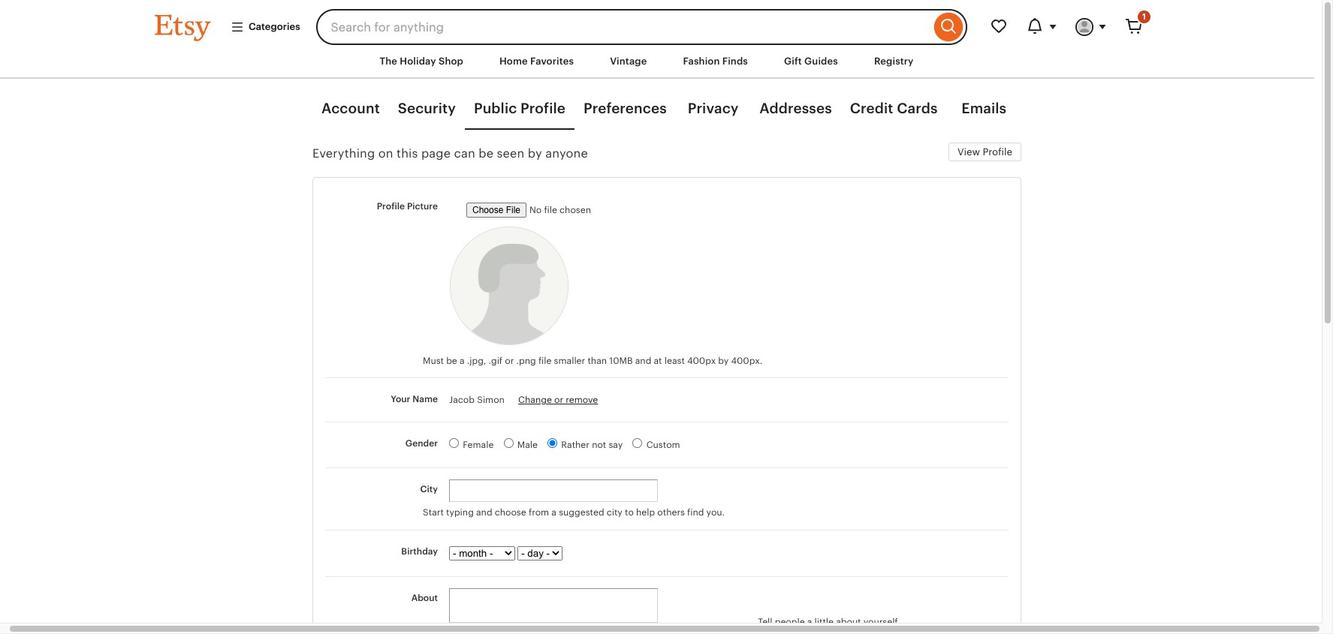 Task type: describe. For each thing, give the bounding box(es) containing it.
home favorites link
[[488, 48, 585, 75]]

home
[[500, 56, 528, 67]]

your name group
[[325, 379, 1009, 422]]

.png
[[516, 356, 536, 367]]

everything
[[312, 146, 375, 161]]

birthday group
[[325, 531, 1009, 566]]

0 vertical spatial by
[[528, 146, 542, 161]]

others
[[658, 508, 685, 519]]

about
[[836, 617, 861, 628]]

least
[[665, 356, 685, 367]]

choose
[[495, 508, 526, 519]]

account link
[[321, 99, 380, 119]]

0 horizontal spatial profile
[[377, 201, 405, 212]]

0 horizontal spatial or
[[505, 356, 514, 367]]

.jpg,
[[467, 356, 486, 367]]

credit cards
[[850, 101, 938, 117]]

privacy
[[688, 101, 739, 117]]

1 vertical spatial and
[[476, 508, 492, 519]]

the holiday shop
[[380, 56, 463, 67]]

emails button
[[947, 99, 1022, 119]]

suggested
[[559, 508, 604, 519]]

city
[[420, 484, 438, 495]]

female
[[463, 440, 494, 451]]

your favorites tab list
[[312, 90, 1022, 130]]

emails link
[[962, 99, 1007, 119]]

typing
[[446, 508, 474, 519]]

view profile
[[958, 146, 1013, 158]]

addresses button
[[751, 99, 841, 119]]

shop
[[439, 56, 463, 67]]

1 vertical spatial by
[[718, 356, 729, 367]]

addresses
[[760, 101, 832, 117]]

jacob simon
[[449, 395, 507, 406]]

Profile Picture file field
[[466, 203, 617, 218]]

your
[[391, 394, 410, 405]]

public profile
[[474, 101, 566, 117]]

male
[[517, 440, 538, 451]]

page
[[421, 146, 451, 161]]

yourself.
[[864, 617, 900, 628]]

help
[[636, 508, 655, 519]]

view profile link
[[949, 143, 1022, 161]]

preferences
[[584, 101, 667, 117]]

file
[[539, 356, 552, 367]]

seen
[[497, 146, 525, 161]]

gift guides link
[[773, 48, 849, 75]]

profile for view profile
[[983, 146, 1013, 158]]

from
[[529, 508, 549, 519]]

fashion
[[683, 56, 720, 67]]

your name
[[391, 394, 438, 405]]

rather
[[561, 440, 590, 451]]

favorites
[[530, 56, 574, 67]]

city
[[607, 508, 623, 519]]

view
[[958, 146, 980, 158]]

people
[[775, 617, 805, 628]]

to
[[625, 508, 634, 519]]

the
[[380, 56, 397, 67]]

birthday
[[401, 547, 438, 558]]

cards
[[897, 101, 938, 117]]

Custom radio
[[633, 439, 643, 448]]

change
[[518, 395, 552, 406]]

credit cards button
[[841, 99, 947, 119]]

start typing and choose from a suggested city to help others find you.
[[423, 508, 725, 519]]

fashion finds
[[683, 56, 748, 67]]

privacy button
[[676, 99, 751, 119]]

categories
[[249, 21, 300, 32]]

registry
[[874, 56, 914, 67]]

profile for public profile
[[521, 101, 566, 117]]

profile picture
[[377, 201, 438, 212]]

none search field inside categories banner
[[316, 9, 967, 45]]

security button
[[389, 99, 465, 119]]



Task type: locate. For each thing, give the bounding box(es) containing it.
change or remove
[[518, 395, 598, 406]]

you.
[[707, 508, 725, 519]]

must be a .jpg, .gif or .png file smaller than 10mb and at least 400px by 400px.
[[423, 356, 763, 367]]

2 horizontal spatial a
[[807, 617, 812, 628]]

start
[[423, 508, 444, 519]]

1 horizontal spatial by
[[718, 356, 729, 367]]

0 horizontal spatial a
[[460, 356, 465, 367]]

security
[[398, 101, 456, 117]]

categories button
[[219, 13, 311, 41]]

rather not say
[[561, 440, 623, 451]]

a
[[460, 356, 465, 367], [552, 508, 557, 519], [807, 617, 812, 628]]

or right .gif
[[505, 356, 514, 367]]

anyone
[[545, 146, 588, 161]]

2 horizontal spatial profile
[[983, 146, 1013, 158]]

can
[[454, 146, 475, 161]]

credit cards link
[[850, 99, 938, 119]]

picture
[[407, 201, 438, 212]]

profile down home favorites link at left top
[[521, 101, 566, 117]]

1 vertical spatial or
[[554, 395, 563, 406]]

a left 'little'
[[807, 617, 812, 628]]

0 vertical spatial profile
[[521, 101, 566, 117]]

categories banner
[[128, 0, 1179, 45]]

a for about
[[807, 617, 812, 628]]

and
[[635, 356, 651, 367], [476, 508, 492, 519]]

profile left picture
[[377, 201, 405, 212]]

finds
[[722, 56, 748, 67]]

1 link
[[1116, 9, 1152, 45]]

1 horizontal spatial or
[[554, 395, 563, 406]]

public profile link
[[474, 99, 566, 119]]

by right the 400px
[[718, 356, 729, 367]]

Female radio
[[449, 439, 459, 448]]

be right must
[[446, 356, 457, 367]]

change or remove link
[[518, 395, 598, 406]]

0 vertical spatial or
[[505, 356, 514, 367]]

on
[[378, 146, 393, 161]]

about
[[411, 594, 438, 604]]

account button
[[312, 99, 389, 119]]

or inside your name group
[[554, 395, 563, 406]]

profile
[[521, 101, 566, 117], [983, 146, 1013, 158], [377, 201, 405, 212]]

0 vertical spatial a
[[460, 356, 465, 367]]

tell people a little about yourself.
[[758, 617, 900, 628]]

must
[[423, 356, 444, 367]]

tell
[[758, 617, 773, 628]]

1 horizontal spatial be
[[479, 146, 494, 161]]

addresses link
[[760, 99, 832, 119]]

400px.
[[731, 356, 763, 367]]

the holiday shop link
[[368, 48, 475, 75]]

be right can on the top
[[479, 146, 494, 161]]

gift guides
[[784, 56, 838, 67]]

2 vertical spatial a
[[807, 617, 812, 628]]

Search for anything text field
[[316, 9, 931, 45]]

1 vertical spatial a
[[552, 508, 557, 519]]

little
[[815, 617, 834, 628]]

by right seen
[[528, 146, 542, 161]]

fashion finds link
[[672, 48, 759, 75]]

say
[[609, 440, 623, 451]]

1 horizontal spatial profile
[[521, 101, 566, 117]]

Rather not say radio
[[548, 439, 557, 448]]

0 horizontal spatial and
[[476, 508, 492, 519]]

menu bar containing the holiday shop
[[128, 45, 1179, 79]]

0 horizontal spatial be
[[446, 356, 457, 367]]

at
[[654, 356, 662, 367]]

and right the typing
[[476, 508, 492, 519]]

0 horizontal spatial by
[[528, 146, 542, 161]]

0 vertical spatial be
[[479, 146, 494, 161]]

and left at
[[635, 356, 651, 367]]

preferences link
[[584, 99, 667, 119]]

a left .jpg,
[[460, 356, 465, 367]]

guides
[[805, 56, 838, 67]]

jacob simon image
[[450, 227, 569, 346]]

1 horizontal spatial and
[[635, 356, 651, 367]]

security link
[[398, 99, 456, 119]]

public
[[474, 101, 517, 117]]

None search field
[[316, 9, 967, 45]]

2 vertical spatial profile
[[377, 201, 405, 212]]

About text field
[[449, 589, 658, 624]]

registry link
[[863, 48, 925, 75]]

holiday
[[400, 56, 436, 67]]

or
[[505, 356, 514, 367], [554, 395, 563, 406]]

than
[[588, 356, 607, 367]]

a for profile picture
[[460, 356, 465, 367]]

privacy link
[[688, 99, 739, 119]]

public profile button
[[465, 99, 575, 119]]

name
[[413, 394, 438, 405]]

credit
[[850, 101, 893, 117]]

account
[[321, 101, 380, 117]]

find
[[687, 508, 704, 519]]

1 horizontal spatial a
[[552, 508, 557, 519]]

vintage
[[610, 56, 647, 67]]

10mb
[[609, 356, 633, 367]]

home favorites
[[500, 56, 574, 67]]

Male radio
[[504, 439, 513, 448]]

profile inside button
[[521, 101, 566, 117]]

City text field
[[449, 480, 658, 503]]

by
[[528, 146, 542, 161], [718, 356, 729, 367]]

1 vertical spatial be
[[446, 356, 457, 367]]

.gif
[[489, 356, 503, 367]]

gender group
[[325, 423, 1009, 468]]

menu bar
[[128, 45, 1179, 79]]

0 vertical spatial and
[[635, 356, 651, 367]]

not
[[592, 440, 606, 451]]

or left remove
[[554, 395, 563, 406]]

profile right view
[[983, 146, 1013, 158]]

emails
[[962, 101, 1007, 117]]

gender
[[405, 439, 438, 449]]

custom
[[646, 440, 680, 451]]

a right 'from'
[[552, 508, 557, 519]]

this
[[397, 146, 418, 161]]

1 vertical spatial profile
[[983, 146, 1013, 158]]

gift
[[784, 56, 802, 67]]

smaller
[[554, 356, 585, 367]]

remove
[[566, 395, 598, 406]]

vintage link
[[599, 48, 658, 75]]



Task type: vqa. For each thing, say whether or not it's contained in the screenshot.
security "link"
yes



